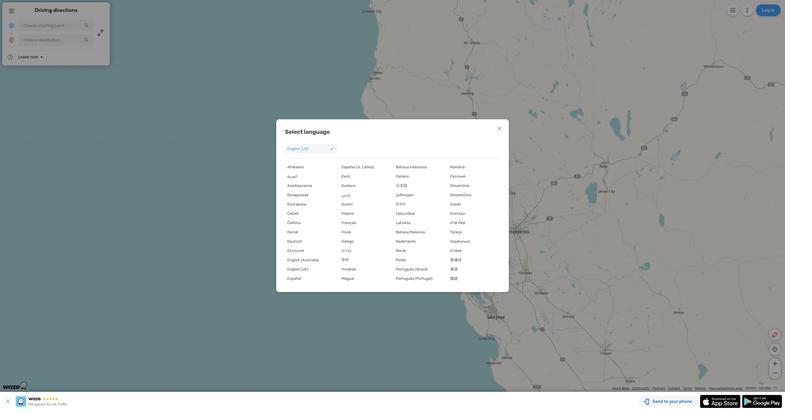 Task type: locate. For each thing, give the bounding box(es) containing it.
1 bahasa from the top
[[396, 165, 409, 169]]

한국어
[[396, 202, 406, 206]]

english for english (uk)
[[287, 267, 300, 271]]

english (australia)
[[287, 258, 319, 262]]

leave
[[18, 55, 29, 60]]

1 horizontal spatial español
[[342, 165, 356, 169]]

dansk
[[287, 230, 298, 234]]

français
[[342, 221, 357, 225]]

português (portugal)
[[396, 276, 433, 281]]

bahasa for bahasa indonesia
[[396, 165, 409, 169]]

ქართული
[[396, 193, 414, 197]]

english down ελληνικά
[[287, 258, 300, 262]]

हिन्दी link
[[339, 256, 392, 265]]

bahasa inside bahasa malaysia link
[[396, 230, 409, 234]]

support
[[668, 387, 680, 390]]

پارسی link
[[339, 190, 392, 200]]

svenska
[[450, 211, 465, 216]]

2 vertical spatial english
[[287, 267, 300, 271]]

português (portugal) link
[[394, 274, 446, 283]]

español down english (uk)
[[287, 276, 301, 281]]

हिन्दी
[[342, 258, 349, 262]]

bahasa malaysia link
[[394, 228, 446, 237]]

o'zbek
[[450, 249, 462, 253]]

english left the (uk)
[[287, 267, 300, 271]]

1 vertical spatial español
[[287, 276, 301, 281]]

afrikaans link
[[285, 163, 337, 172]]

afrikaans
[[287, 165, 304, 169]]

magyar link
[[339, 274, 392, 283]]

한국어 link
[[394, 200, 446, 209]]

1 português from the top
[[396, 267, 414, 271]]

русский link
[[448, 172, 500, 181]]

0 horizontal spatial español
[[287, 276, 301, 281]]

support link
[[668, 387, 680, 390]]

slovenčina
[[450, 183, 469, 188]]

hrvatski
[[342, 267, 356, 271]]

(uk)
[[301, 267, 309, 271]]

português
[[396, 267, 414, 271], [396, 276, 414, 281]]

español (a. latina)
[[342, 165, 374, 169]]

0 vertical spatial português
[[396, 267, 414, 271]]

english (us) link
[[285, 144, 337, 154]]

Choose destination text field
[[19, 34, 93, 46]]

directions
[[53, 7, 77, 13]]

português down 'polski'
[[396, 267, 414, 271]]

0 vertical spatial english
[[287, 147, 300, 151]]

日本語 link
[[394, 181, 446, 190]]

1 english from the top
[[287, 147, 300, 151]]

work
[[736, 387, 743, 390]]

azərbaycanca
[[287, 183, 312, 188]]

русский
[[450, 174, 466, 179]]

1 vertical spatial english
[[287, 258, 300, 262]]

pencil image
[[772, 331, 779, 338]]

普通话 link
[[448, 256, 500, 265]]

frysk
[[342, 230, 351, 234]]

português (brasil) link
[[394, 265, 446, 274]]

bahasa up italiano
[[396, 165, 409, 169]]

עברית‎ link
[[339, 246, 392, 256]]

english (uk) link
[[285, 265, 337, 274]]

notices link
[[695, 387, 706, 390]]

3 english from the top
[[287, 267, 300, 271]]

-
[[758, 387, 759, 390]]

terms link
[[683, 387, 692, 390]]

ภาษาไทย link
[[448, 218, 500, 228]]

español up eesti
[[342, 165, 356, 169]]

2 português from the top
[[396, 276, 414, 281]]

polski link
[[394, 256, 446, 265]]

39.051 | -123.806
[[746, 387, 771, 390]]

zoom out image
[[771, 370, 779, 377]]

1 vertical spatial bahasa
[[396, 230, 409, 234]]

ภาษาไทย
[[450, 221, 465, 225]]

english
[[287, 147, 300, 151], [287, 258, 300, 262], [287, 267, 300, 271]]

bahasa indonesia
[[396, 165, 427, 169]]

беларуская link
[[285, 190, 337, 200]]

עברית‎
[[342, 249, 351, 253]]

2 bahasa from the top
[[396, 230, 409, 234]]

filipino
[[342, 211, 354, 216]]

dansk link
[[285, 228, 337, 237]]

euskara
[[342, 183, 356, 188]]

zoom in image
[[771, 361, 779, 368]]

notices
[[695, 387, 706, 390]]

driving directions
[[35, 7, 77, 13]]

беларуская
[[287, 193, 309, 197]]

bahasa down latviešu
[[396, 230, 409, 234]]

português for português (portugal)
[[396, 276, 414, 281]]

國語
[[450, 276, 458, 281]]

1 vertical spatial português
[[396, 276, 414, 281]]

slovenščina link
[[448, 190, 500, 200]]

driving
[[35, 7, 52, 13]]

english left (us)
[[287, 147, 300, 151]]

català
[[287, 211, 298, 216]]

ქართული link
[[394, 190, 446, 200]]

bahasa inside bahasa indonesia link
[[396, 165, 409, 169]]

0 vertical spatial español
[[342, 165, 356, 169]]

leave now
[[18, 55, 38, 60]]

0 vertical spatial bahasa
[[396, 165, 409, 169]]

български
[[287, 202, 306, 206]]

deutsch link
[[285, 237, 337, 246]]

location image
[[8, 37, 15, 44]]

slovenčina link
[[448, 181, 500, 190]]

euskara link
[[339, 181, 392, 190]]

čeština
[[287, 221, 301, 225]]

nederlands
[[396, 239, 416, 244]]

english for english (us)
[[287, 147, 300, 151]]

2 english from the top
[[287, 258, 300, 262]]

italiano link
[[394, 172, 446, 181]]

123.806
[[759, 387, 771, 390]]

bahasa
[[396, 165, 409, 169], [396, 230, 409, 234]]

português down português (brasil)
[[396, 276, 414, 281]]



Task type: vqa. For each thing, say whether or not it's contained in the screenshot.
location icon
yes



Task type: describe. For each thing, give the bounding box(es) containing it.
norsk link
[[394, 246, 446, 256]]

ελληνικά
[[287, 249, 304, 253]]

how suggestions work link
[[709, 387, 743, 390]]

select language
[[285, 128, 330, 135]]

terms
[[683, 387, 692, 390]]

suomi
[[342, 202, 353, 206]]

română link
[[448, 163, 500, 172]]

x image
[[496, 125, 503, 132]]

azərbaycanca link
[[285, 181, 337, 190]]

(australia)
[[301, 258, 319, 262]]

about waze link
[[612, 387, 630, 390]]

x image
[[4, 398, 11, 405]]

bahasa for bahasa malaysia
[[396, 230, 409, 234]]

deutsch
[[287, 239, 302, 244]]

srpski
[[450, 202, 461, 206]]

latviešu
[[396, 221, 411, 225]]

now
[[30, 55, 38, 60]]

nederlands link
[[394, 237, 446, 246]]

partners
[[653, 387, 665, 390]]

norsk
[[396, 249, 406, 253]]

العربية link
[[285, 172, 337, 181]]

traffic
[[57, 403, 67, 407]]

filipino link
[[339, 209, 392, 218]]

粵語
[[450, 267, 458, 271]]

english (us)
[[287, 147, 309, 151]]

eesti link
[[339, 172, 392, 181]]

malaysia
[[410, 230, 425, 234]]

українська
[[450, 239, 470, 244]]

|
[[756, 387, 757, 390]]

about
[[612, 387, 621, 390]]

português (brasil)
[[396, 267, 428, 271]]

english (australia) link
[[285, 256, 337, 265]]

current location image
[[8, 22, 15, 29]]

srpski link
[[448, 200, 500, 209]]

پارسی
[[342, 193, 351, 197]]

latina)
[[362, 165, 374, 169]]

how
[[709, 387, 716, 390]]

community
[[632, 387, 650, 390]]

polski
[[396, 258, 406, 262]]

checkmark image
[[329, 146, 335, 152]]

link image
[[773, 386, 778, 390]]

українська link
[[448, 237, 500, 246]]

magyar
[[342, 276, 355, 281]]

ελληνικά link
[[285, 246, 337, 256]]

select
[[285, 128, 303, 135]]

español (a. latina) link
[[339, 163, 392, 172]]

Choose starting point text field
[[19, 20, 93, 31]]

español for español (a. latina)
[[342, 165, 356, 169]]

română
[[450, 165, 465, 169]]

bahasa malaysia
[[396, 230, 425, 234]]

o'zbek link
[[448, 246, 500, 256]]

español for español
[[287, 276, 301, 281]]

hrvatski link
[[339, 265, 392, 274]]

türkçe
[[450, 230, 462, 234]]

clock image
[[7, 54, 14, 61]]

frysk link
[[339, 228, 392, 237]]

navigation
[[28, 403, 46, 407]]

türkçe link
[[448, 228, 500, 237]]

&
[[47, 403, 49, 407]]

live
[[50, 403, 57, 407]]

suomi link
[[339, 200, 392, 209]]

partners link
[[653, 387, 665, 390]]

普通话
[[450, 258, 462, 262]]

english for english (australia)
[[287, 258, 300, 262]]

language
[[304, 128, 330, 135]]

português for português (brasil)
[[396, 267, 414, 271]]

eesti
[[342, 174, 350, 179]]

39.051
[[746, 387, 755, 390]]

svenska link
[[448, 209, 500, 218]]

粵語 link
[[448, 265, 500, 274]]

galego
[[342, 239, 354, 244]]

català link
[[285, 209, 337, 218]]

العربية
[[287, 174, 298, 179]]

(us)
[[301, 147, 309, 151]]

lietuviškai
[[396, 211, 415, 216]]

español link
[[285, 274, 337, 283]]

(portugal)
[[415, 276, 433, 281]]

lietuviškai link
[[394, 209, 446, 218]]

français link
[[339, 218, 392, 228]]

about waze community partners support terms notices how suggestions work
[[612, 387, 743, 390]]

slovenščina
[[450, 193, 471, 197]]



